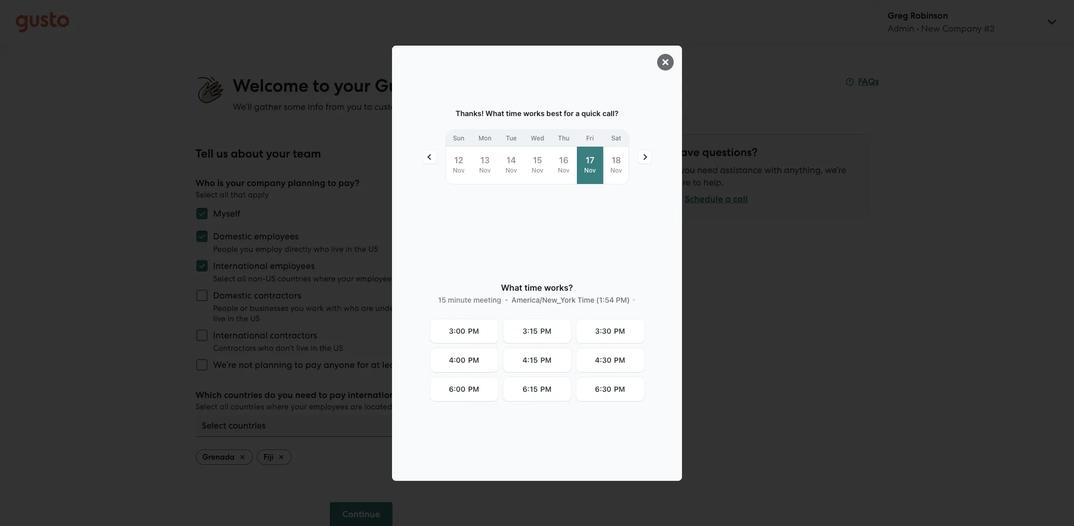Task type: locate. For each thing, give the bounding box(es) containing it.
us inside people or businesses you work with who are under contract for a specific project, who live in the us
[[250, 314, 260, 323]]

2 vertical spatial the
[[320, 344, 332, 353]]

to left pay?
[[328, 178, 337, 189]]

2 vertical spatial in
[[311, 344, 318, 353]]

we're not planning to pay anyone for at least 3 months
[[213, 360, 443, 370]]

all down which
[[220, 402, 229, 411]]

0 vertical spatial in
[[346, 245, 353, 254]]

employees down we're not planning to pay anyone for at least 3 months on the left bottom
[[309, 402, 349, 411]]

in
[[346, 245, 353, 254], [228, 314, 234, 323], [311, 344, 318, 353]]

do
[[265, 390, 276, 401]]

apply
[[248, 190, 269, 200]]

live up international contractors option
[[213, 314, 226, 323]]

0 vertical spatial with
[[765, 165, 783, 175]]

employees up the employ
[[254, 231, 299, 242]]

select down "who"
[[196, 190, 218, 200]]

you down the domestic employees
[[240, 245, 254, 254]]

tell
[[196, 147, 214, 161]]

1 vertical spatial for
[[357, 360, 369, 370]]

0 horizontal spatial in
[[228, 314, 234, 323]]

all
[[220, 190, 229, 200], [237, 274, 246, 283], [220, 402, 229, 411]]

a
[[726, 194, 731, 205], [444, 304, 449, 313]]

1 vertical spatial international
[[213, 330, 268, 340]]

a left call
[[726, 194, 731, 205]]

is
[[218, 178, 224, 189]]

you left work
[[291, 304, 304, 313]]

planning
[[288, 178, 326, 189], [255, 360, 292, 370]]

the
[[355, 245, 367, 254], [236, 314, 248, 323], [320, 344, 332, 353]]

with left anything,
[[765, 165, 783, 175]]

setup
[[438, 102, 460, 112]]

schedule
[[685, 194, 724, 205]]

international for international employees
[[213, 261, 268, 271]]

a left specific
[[444, 304, 449, 313]]

select inside who is your company planning to pay? select all that apply
[[196, 190, 218, 200]]

are left located
[[397, 274, 410, 283]]

0 horizontal spatial a
[[444, 304, 449, 313]]

domestic for domestic contractors
[[213, 290, 252, 301]]

2 vertical spatial all
[[220, 402, 229, 411]]

the down or
[[236, 314, 248, 323]]

where down do at bottom
[[266, 402, 289, 411]]

domestic up or
[[213, 290, 252, 301]]

with
[[765, 165, 783, 175], [326, 304, 342, 313]]

who left under
[[344, 304, 359, 313]]

1 horizontal spatial need
[[698, 165, 718, 175]]

countries down "people you employ directly who live in the us"
[[278, 274, 311, 283]]

3
[[405, 360, 410, 370]]

are left under
[[361, 304, 374, 313]]

all inside which countries do you need to pay international employees in? select all countries where your employees are located.
[[220, 402, 229, 411]]

1 horizontal spatial pay
[[330, 390, 346, 401]]

or
[[240, 304, 248, 313]]

2 people from the top
[[213, 304, 238, 313]]

to right here on the top
[[693, 177, 702, 188]]

domestic
[[213, 231, 252, 242], [213, 290, 252, 301]]

2 horizontal spatial in
[[346, 245, 353, 254]]

0 vertical spatial pay
[[306, 360, 322, 370]]

1 vertical spatial domestic
[[213, 290, 252, 301]]

0 horizontal spatial live
[[213, 314, 226, 323]]

0 vertical spatial planning
[[288, 178, 326, 189]]

1 international from the top
[[213, 261, 268, 271]]

countries left do at bottom
[[224, 390, 262, 401]]

are
[[397, 274, 410, 283], [361, 304, 374, 313], [351, 402, 363, 411]]

international employees
[[213, 261, 315, 271]]

2 horizontal spatial the
[[355, 245, 367, 254]]

countries
[[278, 274, 311, 283], [224, 390, 262, 401], [231, 402, 264, 411]]

1 vertical spatial contractors
[[270, 330, 317, 340]]

for left at
[[357, 360, 369, 370]]

need up help.
[[698, 165, 718, 175]]

a inside button
[[726, 194, 731, 205]]

team
[[293, 147, 321, 161]]

contract
[[399, 304, 430, 313]]

your inside who is your company planning to pay? select all that apply
[[226, 178, 245, 189]]

domestic for domestic employees
[[213, 231, 252, 242]]

all left non-
[[237, 274, 246, 283]]

who
[[314, 245, 329, 254], [344, 304, 359, 313], [510, 304, 526, 313], [258, 344, 274, 353]]

anything,
[[785, 165, 823, 175]]

months
[[412, 360, 443, 370]]

international up non-
[[213, 261, 268, 271]]

1 horizontal spatial live
[[296, 344, 309, 353]]

info
[[308, 102, 324, 112]]

1 vertical spatial need
[[295, 390, 317, 401]]

to left customize
[[364, 102, 373, 112]]

1 vertical spatial a
[[444, 304, 449, 313]]

in up select all non-us countries where your employees are located
[[346, 245, 353, 254]]

under
[[376, 304, 397, 313]]

0 vertical spatial people
[[213, 245, 238, 254]]

1 vertical spatial the
[[236, 314, 248, 323]]

people or businesses you work with who are under contract for a specific project, who live in the us
[[213, 304, 526, 323]]

to
[[313, 75, 330, 96], [364, 102, 373, 112], [693, 177, 702, 188], [328, 178, 337, 189], [295, 360, 303, 370], [319, 390, 328, 401]]

who down international contractors at the bottom left of the page
[[258, 344, 274, 353]]

2 vertical spatial are
[[351, 402, 363, 411]]

1 horizontal spatial with
[[765, 165, 783, 175]]

need
[[698, 165, 718, 175], [295, 390, 317, 401]]

0 vertical spatial contractors
[[254, 290, 301, 301]]

0 horizontal spatial with
[[326, 304, 342, 313]]

to up info
[[313, 75, 330, 96]]

0 vertical spatial select
[[196, 190, 218, 200]]

Myself checkbox
[[190, 202, 213, 225]]

employees
[[254, 231, 299, 242], [270, 261, 315, 271], [356, 274, 395, 283], [405, 390, 450, 401], [309, 402, 349, 411]]

the up we're not planning to pay anyone for at least 3 months on the left bottom
[[320, 344, 332, 353]]

your up that
[[226, 178, 245, 189]]

contractors up the 'don't'
[[270, 330, 317, 340]]

1 horizontal spatial the
[[320, 344, 332, 353]]

0 vertical spatial live
[[331, 245, 344, 254]]

if you need assistance with anything, we're here to help.
[[673, 165, 847, 188]]

contractors up businesses
[[254, 290, 301, 301]]

all down is
[[220, 190, 229, 200]]

0 vertical spatial all
[[220, 190, 229, 200]]

1 people from the top
[[213, 245, 238, 254]]

planning inside who is your company planning to pay? select all that apply
[[288, 178, 326, 189]]

you right from
[[347, 102, 362, 112]]

to inside if you need assistance with anything, we're here to help.
[[693, 177, 702, 188]]

to down we're not planning to pay anyone for at least 3 months on the left bottom
[[319, 390, 328, 401]]

international
[[348, 390, 403, 401]]

in inside people or businesses you work with who are under contract for a specific project, who live in the us
[[228, 314, 234, 323]]

1 horizontal spatial in
[[311, 344, 318, 353]]

1 vertical spatial pay
[[330, 390, 346, 401]]

in up we're not planning to pay anyone for at least 3 months on the left bottom
[[311, 344, 318, 353]]

select up domestic contractors option
[[213, 274, 235, 283]]

have
[[673, 146, 700, 159]]

least
[[382, 360, 403, 370]]

where up work
[[313, 274, 336, 283]]

pay down anyone
[[330, 390, 346, 401]]

you right do at bottom
[[278, 390, 293, 401]]

0 vertical spatial where
[[313, 274, 336, 283]]

live inside people or businesses you work with who are under contract for a specific project, who live in the us
[[213, 314, 226, 323]]

1 vertical spatial live
[[213, 314, 226, 323]]

0 vertical spatial need
[[698, 165, 718, 175]]

select down which
[[196, 402, 218, 411]]

1 vertical spatial people
[[213, 304, 238, 313]]

live right the 'don't'
[[296, 344, 309, 353]]

pay left anyone
[[306, 360, 322, 370]]

here
[[673, 177, 691, 188]]

contractors
[[254, 290, 301, 301], [270, 330, 317, 340]]

with right work
[[326, 304, 342, 313]]

pay
[[306, 360, 322, 370], [330, 390, 346, 401]]

need right do at bottom
[[295, 390, 317, 401]]

planning down contractors who don't live in the us
[[255, 360, 292, 370]]

need inside if you need assistance with anything, we're here to help.
[[698, 165, 718, 175]]

people up international employees checkbox
[[213, 245, 238, 254]]

0 vertical spatial the
[[355, 245, 367, 254]]

where
[[313, 274, 336, 283], [266, 402, 289, 411]]

grenada
[[202, 452, 235, 462]]

to inside who is your company planning to pay? select all that apply
[[328, 178, 337, 189]]

you
[[347, 102, 362, 112], [681, 165, 695, 175], [240, 245, 254, 254], [291, 304, 304, 313], [278, 390, 293, 401]]

anyone
[[324, 360, 355, 370]]

account
[[428, 75, 493, 96]]

0 horizontal spatial need
[[295, 390, 317, 401]]

questions?
[[703, 146, 758, 159]]

who
[[196, 178, 215, 189]]

international up contractors
[[213, 330, 268, 340]]

contractors for international contractors
[[270, 330, 317, 340]]

the up select all non-us countries where your employees are located
[[355, 245, 367, 254]]

1 domestic from the top
[[213, 231, 252, 242]]

experience.
[[462, 102, 509, 112]]

your inside which countries do you need to pay international employees in? select all countries where your employees are located.
[[291, 402, 307, 411]]

domestic down myself
[[213, 231, 252, 242]]

your up people or businesses you work with who are under contract for a specific project, who live in the us
[[338, 274, 354, 283]]

2 horizontal spatial live
[[331, 245, 344, 254]]

international
[[213, 261, 268, 271], [213, 330, 268, 340]]

fiji link
[[257, 449, 292, 465]]

1 vertical spatial in
[[228, 314, 234, 323]]

your down we're not planning to pay anyone for at least 3 months on the left bottom
[[291, 402, 307, 411]]

directly
[[285, 245, 312, 254]]

for inside people or businesses you work with who are under contract for a specific project, who live in the us
[[432, 304, 442, 313]]

2 domestic from the top
[[213, 290, 252, 301]]

0 vertical spatial for
[[432, 304, 442, 313]]

1 horizontal spatial a
[[726, 194, 731, 205]]

customize
[[375, 102, 415, 112]]

live
[[331, 245, 344, 254], [213, 314, 226, 323], [296, 344, 309, 353]]

your left "setup"
[[417, 102, 435, 112]]

live up select all non-us countries where your employees are located
[[331, 245, 344, 254]]

1 vertical spatial where
[[266, 402, 289, 411]]

employ
[[256, 245, 283, 254]]

planning down team
[[288, 178, 326, 189]]

in up contractors
[[228, 314, 234, 323]]

2 international from the top
[[213, 330, 268, 340]]

0 vertical spatial domestic
[[213, 231, 252, 242]]

1 vertical spatial with
[[326, 304, 342, 313]]

for right contract
[[432, 304, 442, 313]]

us
[[369, 245, 378, 254], [266, 274, 276, 283], [250, 314, 260, 323], [334, 344, 343, 353]]

account menu element
[[875, 0, 1059, 44]]

for
[[432, 304, 442, 313], [357, 360, 369, 370]]

countries down not
[[231, 402, 264, 411]]

people
[[213, 245, 238, 254], [213, 304, 238, 313]]

international for international contractors
[[213, 330, 268, 340]]

1 vertical spatial are
[[361, 304, 374, 313]]

who right 'directly'
[[314, 245, 329, 254]]

at
[[371, 360, 380, 370]]

employees down months
[[405, 390, 450, 401]]

0 horizontal spatial the
[[236, 314, 248, 323]]

0 vertical spatial are
[[397, 274, 410, 283]]

don't
[[276, 344, 294, 353]]

0 vertical spatial a
[[726, 194, 731, 205]]

1 vertical spatial planning
[[255, 360, 292, 370]]

businesses
[[250, 304, 289, 313]]

people inside people or businesses you work with who are under contract for a specific project, who live in the us
[[213, 304, 238, 313]]

2 vertical spatial select
[[196, 402, 218, 411]]

people left or
[[213, 304, 238, 313]]

0 horizontal spatial where
[[266, 402, 289, 411]]

assistance
[[721, 165, 763, 175]]

0 vertical spatial international
[[213, 261, 268, 271]]

are down international on the bottom of the page
[[351, 402, 363, 411]]

1 horizontal spatial for
[[432, 304, 442, 313]]

gusto
[[375, 75, 424, 96]]

2 vertical spatial countries
[[231, 402, 264, 411]]

0 horizontal spatial for
[[357, 360, 369, 370]]

2 vertical spatial live
[[296, 344, 309, 353]]

which
[[196, 390, 222, 401]]

you right if
[[681, 165, 695, 175]]

your
[[334, 75, 371, 96], [417, 102, 435, 112], [266, 147, 290, 161], [226, 178, 245, 189], [338, 274, 354, 283], [291, 402, 307, 411]]



Task type: vqa. For each thing, say whether or not it's contained in the screenshot.


Task type: describe. For each thing, give the bounding box(es) containing it.
we'll
[[233, 102, 252, 112]]

welcome
[[233, 75, 309, 96]]

1 vertical spatial countries
[[224, 390, 262, 401]]

domestic employees
[[213, 231, 299, 242]]

schedule a call button
[[673, 193, 748, 206]]

1 vertical spatial select
[[213, 274, 235, 283]]

1 vertical spatial all
[[237, 274, 246, 283]]

who right the project,
[[510, 304, 526, 313]]

welcome to your gusto account we'll gather some info from you to customize your setup experience.
[[233, 75, 509, 112]]

located.
[[365, 402, 395, 411]]

not
[[239, 360, 253, 370]]

gather
[[254, 102, 282, 112]]

grenada link
[[196, 449, 253, 465]]

all inside who is your company planning to pay? select all that apply
[[220, 190, 229, 200]]

need inside which countries do you need to pay international employees in? select all countries where your employees are located.
[[295, 390, 317, 401]]

your left team
[[266, 147, 290, 161]]

are inside which countries do you need to pay international employees in? select all countries where your employees are located.
[[351, 402, 363, 411]]

company
[[247, 178, 286, 189]]

Domestic employees checkbox
[[190, 225, 213, 248]]

schedule a call
[[685, 194, 748, 205]]

to down contractors who don't live in the us
[[295, 360, 303, 370]]

you inside people or businesses you work with who are under contract for a specific project, who live in the us
[[291, 304, 304, 313]]

specific
[[451, 304, 478, 313]]

Domestic contractors checkbox
[[190, 284, 213, 307]]

which countries do you need to pay international employees in? select all countries where your employees are located.
[[196, 390, 465, 411]]

faqs
[[859, 76, 880, 87]]

employees down "people you employ directly who live in the us"
[[270, 261, 315, 271]]

located
[[412, 274, 440, 283]]

pay inside which countries do you need to pay international employees in? select all countries where your employees are located.
[[330, 390, 346, 401]]

International contractors checkbox
[[190, 324, 213, 347]]

have questions?
[[673, 146, 758, 159]]

pay?
[[339, 178, 360, 189]]

if
[[673, 165, 678, 175]]

people for domestic employees
[[213, 245, 238, 254]]

from
[[326, 102, 345, 112]]

you inside which countries do you need to pay international employees in? select all countries where your employees are located.
[[278, 390, 293, 401]]

select all non-us countries where your employees are located
[[213, 274, 440, 283]]

we're
[[826, 165, 847, 175]]

people you employ directly who live in the us
[[213, 245, 378, 254]]

0 vertical spatial countries
[[278, 274, 311, 283]]

1 horizontal spatial where
[[313, 274, 336, 283]]

0 horizontal spatial pay
[[306, 360, 322, 370]]

work
[[306, 304, 324, 313]]

the inside people or businesses you work with who are under contract for a specific project, who live in the us
[[236, 314, 248, 323]]

a inside people or businesses you work with who are under contract for a specific project, who live in the us
[[444, 304, 449, 313]]

with inside people or businesses you work with who are under contract for a specific project, who live in the us
[[326, 304, 342, 313]]

continue
[[343, 509, 380, 520]]

select inside which countries do you need to pay international employees in? select all countries where your employees are located.
[[196, 402, 218, 411]]

myself
[[213, 208, 241, 219]]

project,
[[480, 304, 508, 313]]

to inside which countries do you need to pay international employees in? select all countries where your employees are located.
[[319, 390, 328, 401]]

tell us about your team
[[196, 147, 321, 161]]

help.
[[704, 177, 724, 188]]

international contractors
[[213, 330, 317, 340]]

where inside which countries do you need to pay international employees in? select all countries where your employees are located.
[[266, 402, 289, 411]]

fiji
[[264, 452, 274, 462]]

who is your company planning to pay? select all that apply
[[196, 178, 360, 200]]

your up from
[[334, 75, 371, 96]]

contractors for domestic contractors
[[254, 290, 301, 301]]

you inside if you need assistance with anything, we're here to help.
[[681, 165, 695, 175]]

call
[[734, 194, 748, 205]]

employees up under
[[356, 274, 395, 283]]

continue button
[[330, 502, 393, 526]]

domestic contractors
[[213, 290, 301, 301]]

you inside welcome to your gusto account we'll gather some info from you to customize your setup experience.
[[347, 102, 362, 112]]

some
[[284, 102, 306, 112]]

home image
[[16, 12, 69, 32]]

in?
[[453, 390, 465, 401]]

that
[[231, 190, 246, 200]]

we're
[[213, 360, 237, 370]]

with inside if you need assistance with anything, we're here to help.
[[765, 165, 783, 175]]

contractors
[[213, 344, 256, 353]]

are inside people or businesses you work with who are under contract for a specific project, who live in the us
[[361, 304, 374, 313]]

faqs button
[[846, 76, 880, 88]]

people for domestic contractors
[[213, 304, 238, 313]]

non-
[[248, 274, 266, 283]]

us
[[216, 147, 228, 161]]

International employees checkbox
[[190, 254, 213, 277]]

about
[[231, 147, 263, 161]]

contractors who don't live in the us
[[213, 344, 343, 353]]

We're not planning to pay anyone for at least 3 months checkbox
[[190, 353, 213, 376]]



